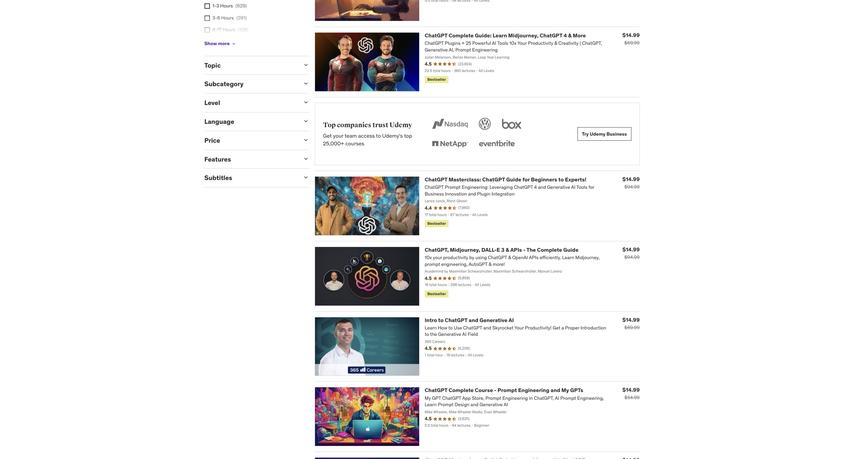 Task type: vqa. For each thing, say whether or not it's contained in the screenshot.


Task type: locate. For each thing, give the bounding box(es) containing it.
$14.99 $54.99
[[623, 387, 640, 401]]

2 small image from the top
[[303, 99, 309, 106]]

3
[[216, 3, 219, 9], [502, 247, 505, 253]]

2 vertical spatial to
[[438, 317, 444, 324]]

3 right e
[[502, 247, 505, 253]]

small image
[[303, 80, 309, 87], [303, 118, 309, 125], [303, 137, 309, 144], [303, 156, 309, 162], [303, 174, 309, 181]]

to
[[376, 133, 381, 139], [559, 176, 564, 183], [438, 317, 444, 324]]

1 vertical spatial udemy
[[590, 131, 606, 137]]

midjourney, right "learn"
[[508, 32, 539, 39]]

0 vertical spatial complete
[[449, 32, 474, 39]]

4 small image from the top
[[303, 156, 309, 162]]

0 vertical spatial $14.99 $94.99
[[623, 176, 640, 190]]

$14.99 $94.99 for chatgpt, midjourney, dall-e 3 & apis - the complete guide
[[623, 246, 640, 261]]

1-3 hours (629)
[[213, 3, 247, 9]]

0 horizontal spatial -
[[494, 388, 497, 394]]

0 vertical spatial to
[[376, 133, 381, 139]]

6
[[217, 15, 220, 21]]

0 horizontal spatial guide
[[506, 176, 522, 183]]

midjourney,
[[508, 32, 539, 39], [450, 247, 480, 253]]

and
[[469, 317, 479, 324], [551, 388, 561, 394]]

1 $94.99 from the top
[[625, 184, 640, 190]]

hours right 1-
[[220, 3, 233, 9]]

1 $14.99 from the top
[[623, 32, 640, 38]]

- right course
[[494, 388, 497, 394]]

$14.99
[[623, 32, 640, 38], [623, 176, 640, 183], [623, 246, 640, 253], [623, 317, 640, 324], [623, 387, 640, 394]]

2 xsmall image from the top
[[204, 27, 210, 33]]

xsmall image left 3-
[[204, 15, 210, 21]]

team
[[345, 133, 357, 139]]

$94.99
[[625, 184, 640, 190], [625, 254, 640, 261]]

xsmall image
[[204, 3, 210, 9], [231, 41, 237, 46]]

chatgpt complete course - prompt engineering and my gpts link
[[425, 388, 584, 394]]

small image for language
[[303, 118, 309, 125]]

2 vertical spatial complete
[[449, 388, 474, 394]]

complete left course
[[449, 388, 474, 394]]

1 horizontal spatial &
[[568, 32, 572, 39]]

1 vertical spatial midjourney,
[[450, 247, 480, 253]]

to down trust
[[376, 133, 381, 139]]

udemy
[[390, 121, 412, 129], [590, 131, 606, 137]]

0 vertical spatial udemy
[[390, 121, 412, 129]]

masterclass:
[[449, 176, 481, 183]]

access
[[358, 133, 375, 139]]

-
[[523, 247, 526, 253], [494, 388, 497, 394]]

0 vertical spatial xsmall image
[[204, 15, 210, 21]]

1 xsmall image from the top
[[204, 15, 210, 21]]

to left experts!
[[559, 176, 564, 183]]

2 $14.99 $69.99 from the top
[[623, 317, 640, 331]]

1 small image from the top
[[303, 80, 309, 87]]

eventbrite image
[[478, 137, 517, 152]]

1 $14.99 $69.99 from the top
[[623, 32, 640, 46]]

hours right 17
[[223, 27, 236, 33]]

your
[[333, 133, 344, 139]]

complete for chatgpt complete guide: learn midjourney, chatgpt 4 & more
[[449, 32, 474, 39]]

1 vertical spatial small image
[[303, 99, 309, 106]]

$14.99 $69.99
[[623, 32, 640, 46], [623, 317, 640, 331]]

intro to chatgpt and generative ai link
[[425, 317, 514, 324]]

xsmall image inside show more button
[[231, 41, 237, 46]]

$14.99 for intro to chatgpt and generative ai
[[623, 317, 640, 324]]

volkswagen image
[[478, 117, 493, 131]]

1 vertical spatial xsmall image
[[231, 41, 237, 46]]

1 vertical spatial xsmall image
[[204, 27, 210, 33]]

0 vertical spatial $69.99
[[625, 40, 640, 46]]

0 vertical spatial midjourney,
[[508, 32, 539, 39]]

subcategory button
[[204, 80, 297, 88]]

companies
[[337, 121, 371, 129]]

1 vertical spatial and
[[551, 388, 561, 394]]

$14.99 for chatgpt complete course - prompt engineering and my gpts
[[623, 387, 640, 394]]

complete for chatgpt complete course - prompt engineering and my gpts
[[449, 388, 474, 394]]

xsmall image left 6-
[[204, 27, 210, 33]]

- left the
[[523, 247, 526, 253]]

learn
[[493, 32, 507, 39]]

1 vertical spatial complete
[[537, 247, 562, 253]]

& right 4
[[568, 32, 572, 39]]

1 horizontal spatial to
[[438, 317, 444, 324]]

1 horizontal spatial 3
[[502, 247, 505, 253]]

dall-
[[482, 247, 497, 253]]

2 $14.99 $94.99 from the top
[[623, 246, 640, 261]]

0 vertical spatial &
[[568, 32, 572, 39]]

small image for features
[[303, 156, 309, 162]]

0 horizontal spatial and
[[469, 317, 479, 324]]

hours right 6
[[221, 15, 234, 21]]

top
[[323, 121, 336, 129]]

0 horizontal spatial udemy
[[390, 121, 412, 129]]

try udemy business link
[[578, 127, 632, 141]]

guide:
[[475, 32, 492, 39]]

try
[[582, 131, 589, 137]]

2 $14.99 from the top
[[623, 176, 640, 183]]

0 vertical spatial $14.99 $69.99
[[623, 32, 640, 46]]

complete right the
[[537, 247, 562, 253]]

1 horizontal spatial xsmall image
[[231, 41, 237, 46]]

price button
[[204, 136, 297, 145]]

& left the apis
[[506, 247, 509, 253]]

1 horizontal spatial guide
[[564, 247, 579, 253]]

1 $69.99 from the top
[[625, 40, 640, 46]]

1 vertical spatial &
[[506, 247, 509, 253]]

chatgpt,
[[425, 247, 449, 253]]

gpts
[[571, 388, 584, 394]]

0 horizontal spatial &
[[506, 247, 509, 253]]

3-
[[213, 15, 217, 21]]

&
[[568, 32, 572, 39], [506, 247, 509, 253]]

0 horizontal spatial to
[[376, 133, 381, 139]]

0 vertical spatial $94.99
[[625, 184, 640, 190]]

more
[[218, 40, 230, 47]]

xsmall image
[[204, 15, 210, 21], [204, 27, 210, 33]]

udemy right try
[[590, 131, 606, 137]]

1 horizontal spatial -
[[523, 247, 526, 253]]

and left my
[[551, 388, 561, 394]]

1 small image from the top
[[303, 62, 309, 68]]

17
[[217, 27, 222, 33]]

4 $14.99 from the top
[[623, 317, 640, 324]]

level button
[[204, 99, 297, 107]]

$14.99 $94.99
[[623, 176, 640, 190], [623, 246, 640, 261]]

0 vertical spatial small image
[[303, 62, 309, 68]]

try udemy business
[[582, 131, 627, 137]]

chatgpt
[[425, 32, 448, 39], [540, 32, 563, 39], [425, 176, 448, 183], [483, 176, 505, 183], [445, 317, 468, 324], [425, 388, 448, 394]]

small image for topic
[[303, 62, 309, 68]]

$54.99
[[625, 395, 640, 401]]

hours for 3-6 hours
[[221, 15, 234, 21]]

3 $14.99 from the top
[[623, 246, 640, 253]]

top
[[404, 133, 412, 139]]

1 vertical spatial $14.99 $69.99
[[623, 317, 640, 331]]

business
[[607, 131, 627, 137]]

6-17 hours (128)
[[213, 27, 248, 33]]

xsmall image right more
[[231, 41, 237, 46]]

the
[[527, 247, 536, 253]]

1 horizontal spatial udemy
[[590, 131, 606, 137]]

guide
[[506, 176, 522, 183], [564, 247, 579, 253]]

small image
[[303, 62, 309, 68], [303, 99, 309, 106]]

$69.99 for chatgpt complete guide: learn midjourney, chatgpt 4 & more
[[625, 40, 640, 46]]

3-6 hours (261)
[[213, 15, 247, 21]]

and left generative
[[469, 317, 479, 324]]

for
[[523, 176, 530, 183]]

more
[[573, 32, 586, 39]]

0 horizontal spatial midjourney,
[[450, 247, 480, 253]]

xsmall image left 1-
[[204, 3, 210, 9]]

1 vertical spatial $69.99
[[625, 325, 640, 331]]

1 horizontal spatial and
[[551, 388, 561, 394]]

to right intro on the right bottom
[[438, 317, 444, 324]]

2 $69.99 from the top
[[625, 325, 640, 331]]

complete left guide: on the top right
[[449, 32, 474, 39]]

5 small image from the top
[[303, 174, 309, 181]]

2 small image from the top
[[303, 118, 309, 125]]

subtitles
[[204, 174, 232, 182]]

$14.99 for chatgpt, midjourney, dall-e 3 & apis - the complete guide
[[623, 246, 640, 253]]

$69.99
[[625, 40, 640, 46], [625, 325, 640, 331]]

generative
[[480, 317, 508, 324]]

hours
[[220, 3, 233, 9], [221, 15, 234, 21], [223, 27, 236, 33], [221, 39, 234, 45]]

midjourney, left dall-
[[450, 247, 480, 253]]

1 vertical spatial $14.99 $94.99
[[623, 246, 640, 261]]

chatgpt complete guide: learn midjourney, chatgpt 4 & more
[[425, 32, 586, 39]]

0 vertical spatial 3
[[216, 3, 219, 9]]

udemy up top at the left top of page
[[390, 121, 412, 129]]

1 $14.99 $94.99 from the top
[[623, 176, 640, 190]]

5 $14.99 from the top
[[623, 387, 640, 394]]

3 up 6
[[216, 3, 219, 9]]

0 horizontal spatial xsmall image
[[204, 3, 210, 9]]

3 small image from the top
[[303, 137, 309, 144]]

2 $94.99 from the top
[[625, 254, 640, 261]]

prompt
[[498, 388, 517, 394]]

engineering
[[518, 388, 550, 394]]

complete
[[449, 32, 474, 39], [537, 247, 562, 253], [449, 388, 474, 394]]

box image
[[501, 117, 523, 131]]

1 vertical spatial to
[[559, 176, 564, 183]]

1 vertical spatial $94.99
[[625, 254, 640, 261]]

e
[[497, 247, 500, 253]]

chatgpt complete course - prompt engineering and my gpts
[[425, 388, 584, 394]]



Task type: describe. For each thing, give the bounding box(es) containing it.
$94.99 for chatgpt, midjourney, dall-e 3 & apis - the complete guide
[[625, 254, 640, 261]]

top companies trust udemy get your team access to udemy's top 25,000+ courses
[[323, 121, 412, 147]]

17+ hours
[[213, 39, 234, 45]]

chatgpt, midjourney, dall-e 3 & apis - the complete guide
[[425, 247, 579, 253]]

2 horizontal spatial to
[[559, 176, 564, 183]]

chatgpt, midjourney, dall-e 3 & apis - the complete guide link
[[425, 247, 579, 253]]

0 vertical spatial and
[[469, 317, 479, 324]]

ai
[[509, 317, 514, 324]]

1 vertical spatial guide
[[564, 247, 579, 253]]

topic
[[204, 61, 221, 69]]

1 vertical spatial -
[[494, 388, 497, 394]]

apis
[[511, 247, 522, 253]]

0 vertical spatial guide
[[506, 176, 522, 183]]

xsmall image for 6-
[[204, 27, 210, 33]]

topic button
[[204, 61, 297, 69]]

$94.99 for chatgpt masterclass: chatgpt guide for beginners to experts!
[[625, 184, 640, 190]]

small image for subcategory
[[303, 80, 309, 87]]

course
[[475, 388, 493, 394]]

features
[[204, 155, 231, 163]]

0 horizontal spatial 3
[[216, 3, 219, 9]]

0 vertical spatial -
[[523, 247, 526, 253]]

17+
[[213, 39, 220, 45]]

small image for subtitles
[[303, 174, 309, 181]]

hours for 6-17 hours
[[223, 27, 236, 33]]

price
[[204, 136, 220, 145]]

level
[[204, 99, 220, 107]]

features button
[[204, 155, 297, 163]]

1 vertical spatial 3
[[502, 247, 505, 253]]

udemy inside top companies trust udemy get your team access to udemy's top 25,000+ courses
[[390, 121, 412, 129]]

small image for level
[[303, 99, 309, 106]]

show more button
[[204, 37, 237, 50]]

show more
[[204, 40, 230, 47]]

$14.99 for chatgpt masterclass: chatgpt guide for beginners to experts!
[[623, 176, 640, 183]]

intro to chatgpt and generative ai
[[425, 317, 514, 324]]

(261)
[[237, 15, 247, 21]]

1-
[[213, 3, 216, 9]]

$14.99 $94.99 for chatgpt masterclass: chatgpt guide for beginners to experts!
[[623, 176, 640, 190]]

courses
[[346, 140, 364, 147]]

small image for price
[[303, 137, 309, 144]]

udemy's
[[382, 133, 403, 139]]

(629)
[[236, 3, 247, 9]]

nasdaq image
[[431, 117, 470, 131]]

$14.99 for chatgpt complete guide: learn midjourney, chatgpt 4 & more
[[623, 32, 640, 38]]

xsmall image for 3-
[[204, 15, 210, 21]]

4
[[564, 32, 567, 39]]

hours right '17+'
[[221, 39, 234, 45]]

to inside top companies trust udemy get your team access to udemy's top 25,000+ courses
[[376, 133, 381, 139]]

$69.99 for intro to chatgpt and generative ai
[[625, 325, 640, 331]]

show
[[204, 40, 217, 47]]

subtitles button
[[204, 174, 297, 182]]

hours for 1-3 hours
[[220, 3, 233, 9]]

(128)
[[238, 27, 248, 33]]

netapp image
[[431, 137, 470, 152]]

beginners
[[531, 176, 558, 183]]

1 horizontal spatial midjourney,
[[508, 32, 539, 39]]

chatgpt masterclass: chatgpt guide for beginners to experts! link
[[425, 176, 587, 183]]

chatgpt complete guide: learn midjourney, chatgpt 4 & more link
[[425, 32, 586, 39]]

get
[[323, 133, 332, 139]]

chatgpt masterclass: chatgpt guide for beginners to experts!
[[425, 176, 587, 183]]

my
[[562, 388, 569, 394]]

language
[[204, 118, 234, 126]]

25,000+
[[323, 140, 344, 147]]

intro
[[425, 317, 437, 324]]

experts!
[[565, 176, 587, 183]]

subcategory
[[204, 80, 244, 88]]

0 vertical spatial xsmall image
[[204, 3, 210, 9]]

6-
[[213, 27, 217, 33]]

$14.99 $69.99 for chatgpt complete guide: learn midjourney, chatgpt 4 & more
[[623, 32, 640, 46]]

language button
[[204, 118, 297, 126]]

trust
[[373, 121, 389, 129]]

$14.99 $69.99 for intro to chatgpt and generative ai
[[623, 317, 640, 331]]



